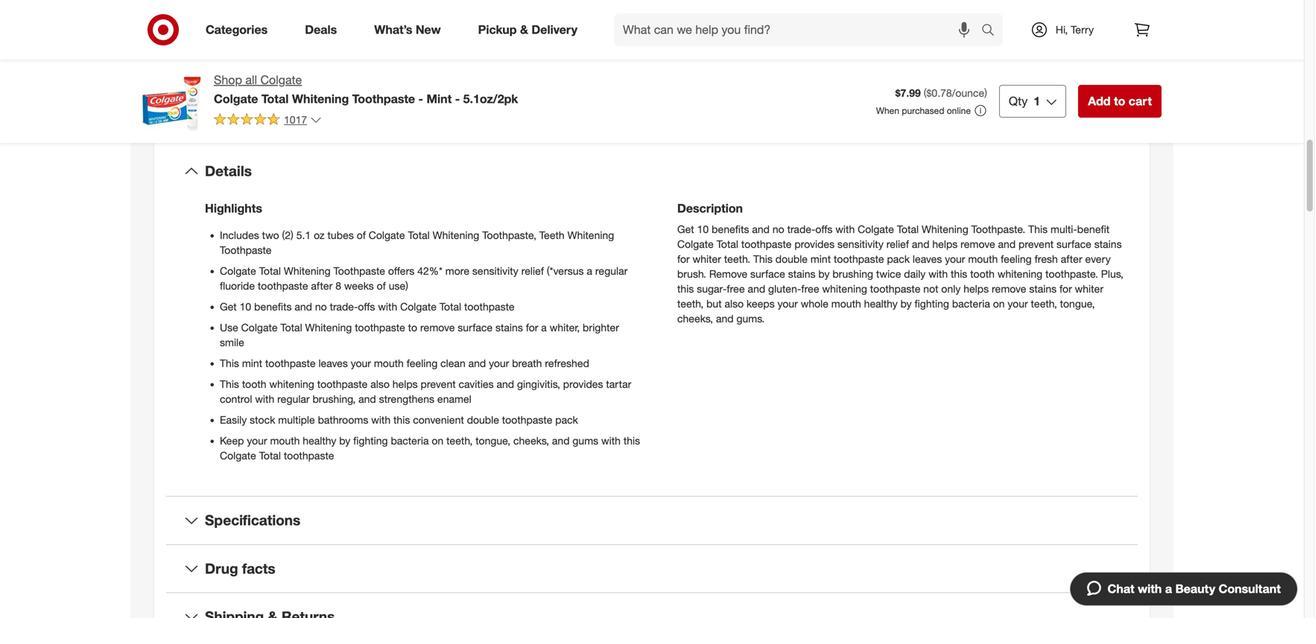Task type: locate. For each thing, give the bounding box(es) containing it.
whitening inside "this tooth whitening toothpaste also helps prevent cavities and gingivitis, provides tartar control with regular brushing, and strengthens enamel"
[[269, 378, 314, 391]]

toothpaste inside keep your mouth healthy by fighting bacteria on teeth, tongue, cheeks, and gums with this colgate total toothpaste
[[284, 449, 334, 462]]

helps right "only"
[[964, 283, 989, 296]]

after inside colgate total whitening toothpaste offers 42%* more sensitivity relief (*versus a regular fluoride toothpaste after 8 weeks of use)
[[311, 280, 333, 293]]

surface down multi-
[[1057, 238, 1092, 251]]

benefits inside description get 10 benefits and no trade-offs with colgate total whitening toothpaste. this multi-benefit colgate total toothpaste provides sensitivity relief and helps remove and prevent surface stains for whiter teeth. this double mint toothpaste pack leaves your mouth feeling fresh after every brush. remove surface stains by brushing twice daily with this tooth whitening toothpaste. plus, this sugar-free and gluten-free whitening toothpaste not only helps remove stains for whiter teeth, but also keeps your whole mouth healthy by fighting bacteria on your teeth, tongue, cheeks, and gums.
[[712, 223, 749, 236]]

tongue,
[[1060, 297, 1095, 310], [476, 435, 511, 448]]

1 vertical spatial sensitivity
[[472, 265, 519, 278]]

free down remove
[[727, 283, 745, 296]]

fighting down bathrooms
[[353, 435, 388, 448]]

on down "toothpaste."
[[993, 297, 1005, 310]]

helps up "only"
[[933, 238, 958, 251]]

1 vertical spatial pack
[[555, 414, 578, 427]]

1 horizontal spatial free
[[801, 283, 820, 296]]

after inside description get 10 benefits and no trade-offs with colgate total whitening toothpaste. this multi-benefit colgate total toothpaste provides sensitivity relief and helps remove and prevent surface stains for whiter teeth. this double mint toothpaste pack leaves your mouth feeling fresh after every brush. remove surface stains by brushing twice daily with this tooth whitening toothpaste. plus, this sugar-free and gluten-free whitening toothpaste not only helps remove stains for whiter teeth, but also keeps your whole mouth healthy by fighting bacteria on your teeth, tongue, cheeks, and gums.
[[1061, 253, 1083, 266]]

benefits
[[712, 223, 749, 236], [254, 300, 292, 313]]

remove up clean
[[420, 321, 455, 334]]

(
[[924, 87, 927, 100]]

a
[[587, 265, 593, 278], [541, 321, 547, 334], [1166, 582, 1172, 597]]

0 vertical spatial whiter
[[693, 253, 721, 266]]

this right gums at the left of page
[[624, 435, 640, 448]]

1 free from the left
[[727, 283, 745, 296]]

1 horizontal spatial teeth,
[[678, 297, 704, 310]]

toothpaste inside "this tooth whitening toothpaste also helps prevent cavities and gingivitis, provides tartar control with regular brushing, and strengthens enamel"
[[317, 378, 368, 391]]

offers
[[388, 265, 415, 278]]

two
[[262, 229, 279, 242]]

1 vertical spatial of
[[377, 280, 386, 293]]

also right "but" on the right
[[725, 297, 744, 310]]

toothpaste
[[742, 238, 792, 251], [834, 253, 884, 266], [258, 280, 308, 293], [870, 283, 921, 296], [464, 300, 515, 313], [355, 321, 405, 334], [265, 357, 316, 370], [317, 378, 368, 391], [502, 414, 553, 427], [284, 449, 334, 462]]

tooth
[[971, 268, 995, 281], [242, 378, 267, 391]]

also inside "this tooth whitening toothpaste also helps prevent cavities and gingivitis, provides tartar control with regular brushing, and strengthens enamel"
[[371, 378, 390, 391]]

trade-
[[787, 223, 816, 236], [330, 300, 358, 313]]

fresh
[[1035, 253, 1058, 266]]

hi,
[[1056, 23, 1068, 36]]

colgate total whitening toothpaste - mint - 5.1oz, 4 of 7 image
[[142, 0, 382, 22]]

mouth up strengthens
[[374, 357, 404, 370]]

to right add
[[1114, 94, 1126, 108]]

of inside the includes two (2) 5.1 oz tubes of colgate total whitening toothpaste, teeth whitening toothpaste
[[357, 229, 366, 242]]

total inside colgate total whitening toothpaste offers 42%* more sensitivity relief (*versus a regular fluoride toothpaste after 8 weeks of use)
[[259, 265, 281, 278]]

1 horizontal spatial 10
[[697, 223, 709, 236]]

healthy inside description get 10 benefits and no trade-offs with colgate total whitening toothpaste. this multi-benefit colgate total toothpaste provides sensitivity relief and helps remove and prevent surface stains for whiter teeth. this double mint toothpaste pack leaves your mouth feeling fresh after every brush. remove surface stains by brushing twice daily with this tooth whitening toothpaste. plus, this sugar-free and gluten-free whitening toothpaste not only helps remove stains for whiter teeth, but also keeps your whole mouth healthy by fighting bacteria on your teeth, tongue, cheeks, and gums.
[[864, 297, 898, 310]]

0 vertical spatial of
[[357, 229, 366, 242]]

beauty
[[1176, 582, 1216, 597]]

42%*
[[417, 265, 443, 278]]

tooth inside "this tooth whitening toothpaste also helps prevent cavities and gingivitis, provides tartar control with regular brushing, and strengthens enamel"
[[242, 378, 267, 391]]

0 vertical spatial get
[[678, 223, 694, 236]]

cheeks, left gums at the left of page
[[513, 435, 549, 448]]

a for (*versus
[[587, 265, 593, 278]]

colgate down keep
[[220, 449, 256, 462]]

pack up twice
[[887, 253, 910, 266]]

0 horizontal spatial surface
[[458, 321, 493, 334]]

by down daily
[[901, 297, 912, 310]]

new
[[416, 22, 441, 37]]

hi, terry
[[1056, 23, 1094, 36]]

2 vertical spatial toothpaste
[[334, 265, 385, 278]]

when
[[876, 105, 900, 116]]

1 horizontal spatial relief
[[887, 238, 909, 251]]

provides
[[795, 238, 835, 251], [563, 378, 603, 391]]

colgate up offers on the left of the page
[[369, 229, 405, 242]]

1
[[1034, 94, 1041, 108]]

1 horizontal spatial prevent
[[1019, 238, 1054, 251]]

to
[[1114, 94, 1126, 108], [408, 321, 417, 334]]

with inside keep your mouth healthy by fighting bacteria on teeth, tongue, cheeks, and gums with this colgate total toothpaste
[[602, 435, 621, 448]]

double up gluten-
[[776, 253, 808, 266]]

whitening inside colgate total whitening toothpaste offers 42%* more sensitivity relief (*versus a regular fluoride toothpaste after 8 weeks of use)
[[284, 265, 331, 278]]

by
[[819, 268, 830, 281], [901, 297, 912, 310], [339, 435, 351, 448]]

0 vertical spatial relief
[[887, 238, 909, 251]]

teeth, left "but" on the right
[[678, 297, 704, 310]]

mint down "smile"
[[242, 357, 262, 370]]

0 horizontal spatial prevent
[[421, 378, 456, 391]]

1 horizontal spatial tooth
[[971, 268, 995, 281]]

prevent up enamel
[[421, 378, 456, 391]]

easily
[[220, 414, 247, 427]]

0 horizontal spatial benefits
[[254, 300, 292, 313]]

facts
[[242, 560, 276, 577]]

1 vertical spatial regular
[[277, 393, 310, 406]]

0 horizontal spatial double
[[467, 414, 499, 427]]

with up not
[[929, 268, 948, 281]]

(2)
[[282, 229, 294, 242]]

cavities
[[459, 378, 494, 391]]

also up strengthens
[[371, 378, 390, 391]]

image gallery element
[[142, 0, 634, 67]]

a right (*versus
[[587, 265, 593, 278]]

free
[[734, 20, 754, 33]]

1 horizontal spatial bacteria
[[952, 297, 990, 310]]

teeth,
[[678, 297, 704, 310], [1031, 297, 1057, 310], [446, 435, 473, 448]]

for down toothpaste. in the right of the page
[[1060, 283, 1072, 296]]

free up whole in the right of the page
[[801, 283, 820, 296]]

tooth inside description get 10 benefits and no trade-offs with colgate total whitening toothpaste. this multi-benefit colgate total toothpaste provides sensitivity relief and helps remove and prevent surface stains for whiter teeth. this double mint toothpaste pack leaves your mouth feeling fresh after every brush. remove surface stains by brushing twice daily with this tooth whitening toothpaste. plus, this sugar-free and gluten-free whitening toothpaste not only helps remove stains for whiter teeth, but also keeps your whole mouth healthy by fighting bacteria on your teeth, tongue, cheeks, and gums.
[[971, 268, 995, 281]]

a inside button
[[1166, 582, 1172, 597]]

toothpaste inside colgate total whitening toothpaste offers 42%* more sensitivity relief (*versus a regular fluoride toothpaste after 8 weeks of use)
[[258, 280, 308, 293]]

1 vertical spatial cheeks,
[[513, 435, 549, 448]]

pickup & delivery link
[[466, 13, 596, 46]]

daily
[[904, 268, 926, 281]]

colgate inside colgate total whitening toothpaste offers 42%* more sensitivity relief (*versus a regular fluoride toothpaste after 8 weeks of use)
[[220, 265, 256, 278]]

colgate right all
[[260, 73, 302, 87]]

0 horizontal spatial provides
[[563, 378, 603, 391]]

of
[[357, 229, 366, 242], [377, 280, 386, 293]]

pack up gums at the left of page
[[555, 414, 578, 427]]

$7.99
[[896, 87, 921, 100]]

pack
[[887, 253, 910, 266], [555, 414, 578, 427]]

1017
[[284, 113, 307, 126]]

description get 10 benefits and no trade-offs with colgate total whitening toothpaste. this multi-benefit colgate total toothpaste provides sensitivity relief and helps remove and prevent surface stains for whiter teeth. this double mint toothpaste pack leaves your mouth feeling fresh after every brush. remove surface stains by brushing twice daily with this tooth whitening toothpaste. plus, this sugar-free and gluten-free whitening toothpaste not only helps remove stains for whiter teeth, but also keeps your whole mouth healthy by fighting bacteria on your teeth, tongue, cheeks, and gums.
[[678, 201, 1124, 325]]

total down two
[[259, 265, 281, 278]]

1 horizontal spatial a
[[587, 265, 593, 278]]

0 horizontal spatial leaves
[[319, 357, 348, 370]]

1 vertical spatial tooth
[[242, 378, 267, 391]]

whitening up the 'more' in the top of the page
[[433, 229, 480, 242]]

1 vertical spatial tongue,
[[476, 435, 511, 448]]

offs down weeks
[[358, 300, 375, 313]]

0 horizontal spatial get
[[220, 300, 237, 313]]

1 vertical spatial helps
[[964, 283, 989, 296]]

1 horizontal spatial double
[[776, 253, 808, 266]]

this
[[1029, 223, 1048, 236], [753, 253, 773, 266], [220, 357, 239, 370], [220, 378, 239, 391]]

double inside description get 10 benefits and no trade-offs with colgate total whitening toothpaste. this multi-benefit colgate total toothpaste provides sensitivity relief and helps remove and prevent surface stains for whiter teeth. this double mint toothpaste pack leaves your mouth feeling fresh after every brush. remove surface stains by brushing twice daily with this tooth whitening toothpaste. plus, this sugar-free and gluten-free whitening toothpaste not only helps remove stains for whiter teeth, but also keeps your whole mouth healthy by fighting bacteria on your teeth, tongue, cheeks, and gums.
[[776, 253, 808, 266]]

pickup
[[478, 22, 517, 37]]

helps up strengthens
[[393, 378, 418, 391]]

10 down fluoride at the top left of page
[[240, 300, 251, 313]]

whitening down 5.1 in the top of the page
[[284, 265, 331, 278]]

0 horizontal spatial tongue,
[[476, 435, 511, 448]]

by left brushing
[[819, 268, 830, 281]]

bacteria down easily stock multiple bathrooms with this convenient double toothpaste pack
[[391, 435, 429, 448]]

fighting down not
[[915, 297, 950, 310]]

tooth up control
[[242, 378, 267, 391]]

tongue, down cavities
[[476, 435, 511, 448]]

0 vertical spatial healthy
[[864, 297, 898, 310]]

of left use) in the left of the page
[[377, 280, 386, 293]]

whitening inside use colgate total whitening toothpaste to remove surface stains for a whiter, brighter smile
[[305, 321, 352, 334]]

0 horizontal spatial helps
[[393, 378, 418, 391]]

0 vertical spatial cheeks,
[[678, 312, 713, 325]]

healthy down multiple
[[303, 435, 336, 448]]

and right cavities
[[497, 378, 514, 391]]

bacteria down "only"
[[952, 297, 990, 310]]

tongue, down toothpaste. in the right of the page
[[1060, 297, 1095, 310]]

includes
[[220, 229, 259, 242]]

trade- down 8
[[330, 300, 358, 313]]

highlights
[[205, 201, 262, 216]]

0 vertical spatial a
[[587, 265, 593, 278]]

- left mint
[[419, 92, 423, 106]]

2 horizontal spatial by
[[901, 297, 912, 310]]

2 vertical spatial helps
[[393, 378, 418, 391]]

this up control
[[220, 378, 239, 391]]

cheeks, inside keep your mouth healthy by fighting bacteria on teeth, tongue, cheeks, and gums with this colgate total toothpaste
[[513, 435, 549, 448]]

0 vertical spatial benefits
[[712, 223, 749, 236]]

after
[[1061, 253, 1083, 266], [311, 280, 333, 293]]

0 horizontal spatial no
[[315, 300, 327, 313]]

brush.
[[678, 268, 707, 281]]

0 vertical spatial sensitivity
[[838, 238, 884, 251]]

and up cavities
[[469, 357, 486, 370]]

2 vertical spatial a
[[1166, 582, 1172, 597]]

toothpaste inside shop all colgate colgate total whitening toothpaste - mint - 5.1oz/2pk
[[352, 92, 415, 106]]

0 horizontal spatial by
[[339, 435, 351, 448]]

a left beauty
[[1166, 582, 1172, 597]]

-
[[419, 92, 423, 106], [455, 92, 460, 106]]

0 vertical spatial 10
[[697, 223, 709, 236]]

1 vertical spatial feeling
[[407, 357, 438, 370]]

relief left (*versus
[[522, 265, 544, 278]]

sensitivity
[[838, 238, 884, 251], [472, 265, 519, 278]]

sensitivity inside colgate total whitening toothpaste offers 42%* more sensitivity relief (*versus a regular fluoride toothpaste after 8 weeks of use)
[[472, 265, 519, 278]]

1 horizontal spatial surface
[[751, 268, 785, 281]]

and down 5.1 in the top of the page
[[295, 300, 312, 313]]

helps
[[933, 238, 958, 251], [964, 283, 989, 296], [393, 378, 418, 391]]

healthy down twice
[[864, 297, 898, 310]]

image of colgate total whitening toothpaste - mint - 5.1oz/2pk image
[[142, 72, 202, 131]]

1 horizontal spatial provides
[[795, 238, 835, 251]]

1 horizontal spatial also
[[725, 297, 744, 310]]

this down strengthens
[[394, 414, 410, 427]]

colgate up use colgate total whitening toothpaste to remove surface stains for a whiter, brighter smile
[[400, 300, 437, 313]]

this tooth whitening toothpaste also helps prevent cavities and gingivitis, provides tartar control with regular brushing, and strengthens enamel
[[220, 378, 631, 406]]

0 horizontal spatial also
[[371, 378, 390, 391]]

1 vertical spatial fighting
[[353, 435, 388, 448]]

/ounce
[[952, 87, 985, 100]]

more
[[446, 265, 470, 278]]

1 horizontal spatial whiter
[[1075, 283, 1104, 296]]

for inside use colgate total whitening toothpaste to remove surface stains for a whiter, brighter smile
[[526, 321, 538, 334]]

1 horizontal spatial sensitivity
[[838, 238, 884, 251]]

total up 1017 link
[[262, 92, 289, 106]]

regular inside "this tooth whitening toothpaste also helps prevent cavities and gingivitis, provides tartar control with regular brushing, and strengthens enamel"
[[277, 393, 310, 406]]

1 vertical spatial offs
[[358, 300, 375, 313]]

0 vertical spatial to
[[1114, 94, 1126, 108]]

2 - from the left
[[455, 92, 460, 106]]

0 horizontal spatial sensitivity
[[472, 265, 519, 278]]

get up use
[[220, 300, 237, 313]]

cheeks, down "but" on the right
[[678, 312, 713, 325]]

a inside colgate total whitening toothpaste offers 42%* more sensitivity relief (*versus a regular fluoride toothpaste after 8 weeks of use)
[[587, 265, 593, 278]]

2 vertical spatial surface
[[458, 321, 493, 334]]

1 horizontal spatial tongue,
[[1060, 297, 1095, 310]]

get inside description get 10 benefits and no trade-offs with colgate total whitening toothpaste. this multi-benefit colgate total toothpaste provides sensitivity relief and helps remove and prevent surface stains for whiter teeth. this double mint toothpaste pack leaves your mouth feeling fresh after every brush. remove surface stains by brushing twice daily with this tooth whitening toothpaste. plus, this sugar-free and gluten-free whitening toothpaste not only helps remove stains for whiter teeth, but also keeps your whole mouth healthy by fighting bacteria on your teeth, tongue, cheeks, and gums.
[[678, 223, 694, 236]]

gums.
[[737, 312, 765, 325]]

1 vertical spatial healthy
[[303, 435, 336, 448]]

offs inside description get 10 benefits and no trade-offs with colgate total whitening toothpaste. this multi-benefit colgate total toothpaste provides sensitivity relief and helps remove and prevent surface stains for whiter teeth. this double mint toothpaste pack leaves your mouth feeling fresh after every brush. remove surface stains by brushing twice daily with this tooth whitening toothpaste. plus, this sugar-free and gluten-free whitening toothpaste not only helps remove stains for whiter teeth, but also keeps your whole mouth healthy by fighting bacteria on your teeth, tongue, cheeks, and gums.
[[816, 223, 833, 236]]

colgate up fluoride at the top left of page
[[220, 265, 256, 278]]

2 vertical spatial for
[[526, 321, 538, 334]]

a left whiter,
[[541, 321, 547, 334]]

specifications button
[[166, 497, 1138, 545]]

specifications
[[205, 512, 301, 529]]

sugar-
[[697, 283, 727, 296]]

toothpaste.
[[1046, 268, 1099, 281]]

prevent inside description get 10 benefits and no trade-offs with colgate total whitening toothpaste. this multi-benefit colgate total toothpaste provides sensitivity relief and helps remove and prevent surface stains for whiter teeth. this double mint toothpaste pack leaves your mouth feeling fresh after every brush. remove surface stains by brushing twice daily with this tooth whitening toothpaste. plus, this sugar-free and gluten-free whitening toothpaste not only helps remove stains for whiter teeth, but also keeps your whole mouth healthy by fighting bacteria on your teeth, tongue, cheeks, and gums.
[[1019, 238, 1054, 251]]

0 vertical spatial on
[[993, 297, 1005, 310]]

get
[[678, 223, 694, 236], [220, 300, 237, 313]]

1 horizontal spatial of
[[377, 280, 386, 293]]

1 vertical spatial whiter
[[1075, 283, 1104, 296]]

tongue, inside keep your mouth healthy by fighting bacteria on teeth, tongue, cheeks, and gums with this colgate total toothpaste
[[476, 435, 511, 448]]

keep your mouth healthy by fighting bacteria on teeth, tongue, cheeks, and gums with this colgate total toothpaste
[[220, 435, 640, 462]]

whiter down toothpaste. in the right of the page
[[1075, 283, 1104, 296]]

sensitivity up brushing
[[838, 238, 884, 251]]

0 horizontal spatial whitening
[[269, 378, 314, 391]]

teeth, inside keep your mouth healthy by fighting bacteria on teeth, tongue, cheeks, and gums with this colgate total toothpaste
[[446, 435, 473, 448]]

mint
[[811, 253, 831, 266], [242, 357, 262, 370]]

1 vertical spatial mint
[[242, 357, 262, 370]]

1 horizontal spatial offs
[[816, 223, 833, 236]]

on inside keep your mouth healthy by fighting bacteria on teeth, tongue, cheeks, and gums with this colgate total toothpaste
[[432, 435, 444, 448]]

2 vertical spatial whitening
[[269, 378, 314, 391]]

a inside use colgate total whitening toothpaste to remove surface stains for a whiter, brighter smile
[[541, 321, 547, 334]]

provides down refreshed
[[563, 378, 603, 391]]

no up gluten-
[[773, 223, 785, 236]]

breath
[[512, 357, 542, 370]]

1 vertical spatial also
[[371, 378, 390, 391]]

0 vertical spatial pack
[[887, 253, 910, 266]]

trade- inside description get 10 benefits and no trade-offs with colgate total whitening toothpaste. this multi-benefit colgate total toothpaste provides sensitivity relief and helps remove and prevent surface stains for whiter teeth. this double mint toothpaste pack leaves your mouth feeling fresh after every brush. remove surface stains by brushing twice daily with this tooth whitening toothpaste. plus, this sugar-free and gluten-free whitening toothpaste not only helps remove stains for whiter teeth, but also keeps your whole mouth healthy by fighting bacteria on your teeth, tongue, cheeks, and gums.
[[787, 223, 816, 236]]

relief inside description get 10 benefits and no trade-offs with colgate total whitening toothpaste. this multi-benefit colgate total toothpaste provides sensitivity relief and helps remove and prevent surface stains for whiter teeth. this double mint toothpaste pack leaves your mouth feeling fresh after every brush. remove surface stains by brushing twice daily with this tooth whitening toothpaste. plus, this sugar-free and gluten-free whitening toothpaste not only helps remove stains for whiter teeth, but also keeps your whole mouth healthy by fighting bacteria on your teeth, tongue, cheeks, and gums.
[[887, 238, 909, 251]]

toothpaste
[[352, 92, 415, 106], [220, 244, 272, 257], [334, 265, 385, 278]]

0 vertical spatial toothpaste
[[352, 92, 415, 106]]

total up teeth.
[[717, 238, 739, 251]]

total
[[262, 92, 289, 106], [897, 223, 919, 236], [408, 229, 430, 242], [717, 238, 739, 251], [259, 265, 281, 278], [440, 300, 461, 313], [281, 321, 302, 334], [259, 449, 281, 462]]

strengthens
[[379, 393, 435, 406]]

chat with a beauty consultant
[[1108, 582, 1281, 597]]

drug facts button
[[166, 545, 1138, 593]]

whiter up "brush."
[[693, 253, 721, 266]]

10 down description
[[697, 223, 709, 236]]

convenient
[[413, 414, 464, 427]]

1 horizontal spatial leaves
[[913, 253, 942, 266]]

bacteria inside keep your mouth healthy by fighting bacteria on teeth, tongue, cheeks, and gums with this colgate total toothpaste
[[391, 435, 429, 448]]

1 vertical spatial prevent
[[421, 378, 456, 391]]

regular up multiple
[[277, 393, 310, 406]]

2 horizontal spatial whitening
[[998, 268, 1043, 281]]

surface up gluten-
[[751, 268, 785, 281]]

surface up clean
[[458, 321, 493, 334]]

whitening down fresh
[[998, 268, 1043, 281]]

0 horizontal spatial to
[[408, 321, 417, 334]]

1 vertical spatial toothpaste
[[220, 244, 272, 257]]

and
[[752, 223, 770, 236], [912, 238, 930, 251], [998, 238, 1016, 251], [748, 283, 766, 296], [295, 300, 312, 313], [716, 312, 734, 325], [469, 357, 486, 370], [497, 378, 514, 391], [359, 393, 376, 406], [552, 435, 570, 448]]

0 horizontal spatial for
[[526, 321, 538, 334]]

2 vertical spatial remove
[[420, 321, 455, 334]]

this inside "this tooth whitening toothpaste also helps prevent cavities and gingivitis, provides tartar control with regular brushing, and strengthens enamel"
[[220, 378, 239, 391]]

total inside keep your mouth healthy by fighting bacteria on teeth, tongue, cheeks, and gums with this colgate total toothpaste
[[259, 449, 281, 462]]

stains up breath
[[496, 321, 523, 334]]

total right use
[[281, 321, 302, 334]]

1 horizontal spatial cheeks,
[[678, 312, 713, 325]]

leaves inside description get 10 benefits and no trade-offs with colgate total whitening toothpaste. this multi-benefit colgate total toothpaste provides sensitivity relief and helps remove and prevent surface stains for whiter teeth. this double mint toothpaste pack leaves your mouth feeling fresh after every brush. remove surface stains by brushing twice daily with this tooth whitening toothpaste. plus, this sugar-free and gluten-free whitening toothpaste not only helps remove stains for whiter teeth, but also keeps your whole mouth healthy by fighting bacteria on your teeth, tongue, cheeks, and gums.
[[913, 253, 942, 266]]

bathrooms
[[318, 414, 368, 427]]

sensitivity inside description get 10 benefits and no trade-offs with colgate total whitening toothpaste. this multi-benefit colgate total toothpaste provides sensitivity relief and helps remove and prevent surface stains for whiter teeth. this double mint toothpaste pack leaves your mouth feeling fresh after every brush. remove surface stains by brushing twice daily with this tooth whitening toothpaste. plus, this sugar-free and gluten-free whitening toothpaste not only helps remove stains for whiter teeth, but also keeps your whole mouth healthy by fighting bacteria on your teeth, tongue, cheeks, and gums.
[[838, 238, 884, 251]]

0 horizontal spatial tooth
[[242, 378, 267, 391]]

relief up twice
[[887, 238, 909, 251]]

on
[[993, 297, 1005, 310], [432, 435, 444, 448]]

twice
[[876, 268, 901, 281]]

on inside description get 10 benefits and no trade-offs with colgate total whitening toothpaste. this multi-benefit colgate total toothpaste provides sensitivity relief and helps remove and prevent surface stains for whiter teeth. this double mint toothpaste pack leaves your mouth feeling fresh after every brush. remove surface stains by brushing twice daily with this tooth whitening toothpaste. plus, this sugar-free and gluten-free whitening toothpaste not only helps remove stains for whiter teeth, but also keeps your whole mouth healthy by fighting bacteria on your teeth, tongue, cheeks, and gums.
[[993, 297, 1005, 310]]

after up toothpaste. in the right of the page
[[1061, 253, 1083, 266]]

0 horizontal spatial free
[[727, 283, 745, 296]]

0 horizontal spatial on
[[432, 435, 444, 448]]

0 horizontal spatial cheeks,
[[513, 435, 549, 448]]

1 vertical spatial bacteria
[[391, 435, 429, 448]]

of right the "tubes"
[[357, 229, 366, 242]]

with right chat
[[1138, 582, 1162, 597]]

whitening down 8
[[305, 321, 352, 334]]

leaves
[[913, 253, 942, 266], [319, 357, 348, 370]]

drug
[[205, 560, 238, 577]]

0 horizontal spatial teeth,
[[446, 435, 473, 448]]

double down enamel
[[467, 414, 499, 427]]

free
[[727, 283, 745, 296], [801, 283, 820, 296]]

also
[[725, 297, 744, 310], [371, 378, 390, 391]]

teeth, down convenient
[[446, 435, 473, 448]]

colgate right use
[[241, 321, 278, 334]]

0 vertical spatial fighting
[[915, 297, 950, 310]]

and left gums at the left of page
[[552, 435, 570, 448]]

0 horizontal spatial a
[[541, 321, 547, 334]]

mouth
[[968, 253, 998, 266], [832, 297, 861, 310], [374, 357, 404, 370], [270, 435, 300, 448]]

feeling left fresh
[[1001, 253, 1032, 266]]

0 horizontal spatial -
[[419, 92, 423, 106]]

plus,
[[1101, 268, 1124, 281]]

0 vertical spatial feeling
[[1001, 253, 1032, 266]]

1 vertical spatial to
[[408, 321, 417, 334]]

whitening left "toothpaste."
[[922, 223, 969, 236]]

this down "brush."
[[678, 283, 694, 296]]

10 inside description get 10 benefits and no trade-offs with colgate total whitening toothpaste. this multi-benefit colgate total toothpaste provides sensitivity relief and helps remove and prevent surface stains for whiter teeth. this double mint toothpaste pack leaves your mouth feeling fresh after every brush. remove surface stains by brushing twice daily with this tooth whitening toothpaste. plus, this sugar-free and gluten-free whitening toothpaste not only helps remove stains for whiter teeth, but also keeps your whole mouth healthy by fighting bacteria on your teeth, tongue, cheeks, and gums.
[[697, 223, 709, 236]]

to up this mint toothpaste leaves your mouth feeling clean and your breath refreshed
[[408, 321, 417, 334]]

details
[[205, 163, 252, 180]]

1 horizontal spatial whitening
[[822, 283, 867, 296]]

tooth down "toothpaste."
[[971, 268, 995, 281]]

remove right "only"
[[992, 283, 1027, 296]]

1 vertical spatial benefits
[[254, 300, 292, 313]]

fighting inside keep your mouth healthy by fighting bacteria on teeth, tongue, cheeks, and gums with this colgate total toothpaste
[[353, 435, 388, 448]]

toothpaste up weeks
[[334, 265, 385, 278]]

0 vertical spatial provides
[[795, 238, 835, 251]]

toothpaste left mint
[[352, 92, 415, 106]]

a for for
[[541, 321, 547, 334]]

total inside shop all colgate colgate total whitening toothpaste - mint - 5.1oz/2pk
[[262, 92, 289, 106]]

1 vertical spatial surface
[[751, 268, 785, 281]]

1 vertical spatial after
[[311, 280, 333, 293]]

1 horizontal spatial trade-
[[787, 223, 816, 236]]

total inside use colgate total whitening toothpaste to remove surface stains for a whiter, brighter smile
[[281, 321, 302, 334]]



Task type: describe. For each thing, give the bounding box(es) containing it.
this up "only"
[[951, 268, 968, 281]]

colgate inside use colgate total whitening toothpaste to remove surface stains for a whiter, brighter smile
[[241, 321, 278, 334]]

with inside "this tooth whitening toothpaste also helps prevent cavities and gingivitis, provides tartar control with regular brushing, and strengthens enamel"
[[255, 393, 274, 406]]

1 vertical spatial get
[[220, 300, 237, 313]]

tubes
[[328, 229, 354, 242]]

what's new link
[[362, 13, 460, 46]]

stains up 'every'
[[1095, 238, 1122, 251]]

of inside colgate total whitening toothpaste offers 42%* more sensitivity relief (*versus a regular fluoride toothpaste after 8 weeks of use)
[[377, 280, 386, 293]]

gluten
[[700, 20, 731, 33]]

mint inside description get 10 benefits and no trade-offs with colgate total whitening toothpaste. this multi-benefit colgate total toothpaste provides sensitivity relief and helps remove and prevent surface stains for whiter teeth. this double mint toothpaste pack leaves your mouth feeling fresh after every brush. remove surface stains by brushing twice daily with this tooth whitening toothpaste. plus, this sugar-free and gluten-free whitening toothpaste not only helps remove stains for whiter teeth, but also keeps your whole mouth healthy by fighting bacteria on your teeth, tongue, cheeks, and gums.
[[811, 253, 831, 266]]

5.1oz/2pk
[[463, 92, 518, 106]]

with up brushing
[[836, 223, 855, 236]]

gums
[[573, 435, 599, 448]]

provides inside "this tooth whitening toothpaste also helps prevent cavities and gingivitis, provides tartar control with regular brushing, and strengthens enamel"
[[563, 378, 603, 391]]

smile
[[220, 336, 244, 349]]

drug facts
[[205, 560, 276, 577]]

0 horizontal spatial offs
[[358, 300, 375, 313]]

0 vertical spatial whitening
[[998, 268, 1043, 281]]

and up keeps
[[748, 283, 766, 296]]

deals
[[305, 22, 337, 37]]

with down strengthens
[[371, 414, 391, 427]]

multiple
[[278, 414, 315, 427]]

stains inside use colgate total whitening toothpaste to remove surface stains for a whiter, brighter smile
[[496, 321, 523, 334]]

1 horizontal spatial for
[[678, 253, 690, 266]]

qty 1
[[1009, 94, 1041, 108]]

and down "but" on the right
[[716, 312, 734, 325]]

colgate inside keep your mouth healthy by fighting bacteria on teeth, tongue, cheeks, and gums with this colgate total toothpaste
[[220, 449, 256, 462]]

no inside description get 10 benefits and no trade-offs with colgate total whitening toothpaste. this multi-benefit colgate total toothpaste provides sensitivity relief and helps remove and prevent surface stains for whiter teeth. this double mint toothpaste pack leaves your mouth feeling fresh after every brush. remove surface stains by brushing twice daily with this tooth whitening toothpaste. plus, this sugar-free and gluten-free whitening toothpaste not only helps remove stains for whiter teeth, but also keeps your whole mouth healthy by fighting bacteria on your teeth, tongue, cheeks, and gums.
[[773, 223, 785, 236]]

1 vertical spatial remove
[[992, 283, 1027, 296]]

brighter
[[583, 321, 619, 334]]

)
[[985, 87, 987, 100]]

pickup & delivery
[[478, 22, 578, 37]]

cart
[[1129, 94, 1152, 108]]

mouth down "toothpaste."
[[968, 253, 998, 266]]

enamel
[[437, 393, 472, 406]]

categories link
[[193, 13, 286, 46]]

refreshed
[[545, 357, 590, 370]]

What can we help you find? suggestions appear below search field
[[614, 13, 985, 46]]

tongue, inside description get 10 benefits and no trade-offs with colgate total whitening toothpaste. this multi-benefit colgate total toothpaste provides sensitivity relief and helps remove and prevent surface stains for whiter teeth. this double mint toothpaste pack leaves your mouth feeling fresh after every brush. remove surface stains by brushing twice daily with this tooth whitening toothpaste. plus, this sugar-free and gluten-free whitening toothpaste not only helps remove stains for whiter teeth, but also keeps your whole mouth healthy by fighting bacteria on your teeth, tongue, cheeks, and gums.
[[1060, 297, 1095, 310]]

2 free from the left
[[801, 283, 820, 296]]

mint
[[427, 92, 452, 106]]

purchased
[[902, 105, 945, 116]]

and up daily
[[912, 238, 930, 251]]

this right teeth.
[[753, 253, 773, 266]]

whitening inside description get 10 benefits and no trade-offs with colgate total whitening toothpaste. this multi-benefit colgate total toothpaste provides sensitivity relief and helps remove and prevent surface stains for whiter teeth. this double mint toothpaste pack leaves your mouth feeling fresh after every brush. remove surface stains by brushing twice daily with this tooth whitening toothpaste. plus, this sugar-free and gluten-free whitening toothpaste not only helps remove stains for whiter teeth, but also keeps your whole mouth healthy by fighting bacteria on your teeth, tongue, cheeks, and gums.
[[922, 223, 969, 236]]

fighting inside description get 10 benefits and no trade-offs with colgate total whitening toothpaste. this multi-benefit colgate total toothpaste provides sensitivity relief and helps remove and prevent surface stains for whiter teeth. this double mint toothpaste pack leaves your mouth feeling fresh after every brush. remove surface stains by brushing twice daily with this tooth whitening toothpaste. plus, this sugar-free and gluten-free whitening toothpaste not only helps remove stains for whiter teeth, but also keeps your whole mouth healthy by fighting bacteria on your teeth, tongue, cheeks, and gums.
[[915, 297, 950, 310]]

toothpaste.
[[972, 223, 1026, 236]]

add
[[1088, 94, 1111, 108]]

oz
[[314, 229, 325, 242]]

deals link
[[292, 13, 356, 46]]

whitening inside shop all colgate colgate total whitening toothpaste - mint - 5.1oz/2pk
[[292, 92, 349, 106]]

shop
[[214, 73, 242, 87]]

easily stock multiple bathrooms with this convenient double toothpaste pack
[[220, 414, 578, 427]]

bacteria inside description get 10 benefits and no trade-offs with colgate total whitening toothpaste. this multi-benefit colgate total toothpaste provides sensitivity relief and helps remove and prevent surface stains for whiter teeth. this double mint toothpaste pack leaves your mouth feeling fresh after every brush. remove surface stains by brushing twice daily with this tooth whitening toothpaste. plus, this sugar-free and gluten-free whitening toothpaste not only helps remove stains for whiter teeth, but also keeps your whole mouth healthy by fighting bacteria on your teeth, tongue, cheeks, and gums.
[[952, 297, 990, 310]]

colgate total whitening toothpaste offers 42%* more sensitivity relief (*versus a regular fluoride toothpaste after 8 weeks of use)
[[220, 265, 628, 293]]

colgate up "brush."
[[678, 238, 714, 251]]

also inside description get 10 benefits and no trade-offs with colgate total whitening toothpaste. this multi-benefit colgate total toothpaste provides sensitivity relief and helps remove and prevent surface stains for whiter teeth. this double mint toothpaste pack leaves your mouth feeling fresh after every brush. remove surface stains by brushing twice daily with this tooth whitening toothpaste. plus, this sugar-free and gluten-free whitening toothpaste not only helps remove stains for whiter teeth, but also keeps your whole mouth healthy by fighting bacteria on your teeth, tongue, cheeks, and gums.
[[725, 297, 744, 310]]

this left multi-
[[1029, 223, 1048, 236]]

every
[[1086, 253, 1111, 266]]

mouth down brushing
[[832, 297, 861, 310]]

fluoride
[[220, 280, 255, 293]]

total down the 'more' in the top of the page
[[440, 300, 461, 313]]

and inside keep your mouth healthy by fighting bacteria on teeth, tongue, cheeks, and gums with this colgate total toothpaste
[[552, 435, 570, 448]]

by inside keep your mouth healthy by fighting bacteria on teeth, tongue, cheeks, and gums with this colgate total toothpaste
[[339, 435, 351, 448]]

what's new
[[374, 22, 441, 37]]

use)
[[389, 280, 408, 293]]

1 vertical spatial trade-
[[330, 300, 358, 313]]

colgate up twice
[[858, 223, 894, 236]]

0 horizontal spatial pack
[[555, 414, 578, 427]]

control
[[220, 393, 252, 406]]

1 horizontal spatial helps
[[933, 238, 958, 251]]

helps inside "this tooth whitening toothpaste also helps prevent cavities and gingivitis, provides tartar control with regular brushing, and strengthens enamel"
[[393, 378, 418, 391]]

whole
[[801, 297, 829, 310]]

gluten-
[[768, 283, 801, 296]]

total inside the includes two (2) 5.1 oz tubes of colgate total whitening toothpaste, teeth whitening toothpaste
[[408, 229, 430, 242]]

remove inside use colgate total whitening toothpaste to remove surface stains for a whiter, brighter smile
[[420, 321, 455, 334]]

&
[[520, 22, 528, 37]]

and down "toothpaste."
[[998, 238, 1016, 251]]

whitening right teeth
[[568, 229, 614, 242]]

provides inside description get 10 benefits and no trade-offs with colgate total whitening toothpaste. this multi-benefit colgate total toothpaste provides sensitivity relief and helps remove and prevent surface stains for whiter teeth. this double mint toothpaste pack leaves your mouth feeling fresh after every brush. remove surface stains by brushing twice daily with this tooth whitening toothpaste. plus, this sugar-free and gluten-free whitening toothpaste not only helps remove stains for whiter teeth, but also keeps your whole mouth healthy by fighting bacteria on your teeth, tongue, cheeks, and gums.
[[795, 238, 835, 251]]

all
[[245, 73, 257, 87]]

cheeks, inside description get 10 benefits and no trade-offs with colgate total whitening toothpaste. this multi-benefit colgate total toothpaste provides sensitivity relief and helps remove and prevent surface stains for whiter teeth. this double mint toothpaste pack leaves your mouth feeling fresh after every brush. remove surface stains by brushing twice daily with this tooth whitening toothpaste. plus, this sugar-free and gluten-free whitening toothpaste not only helps remove stains for whiter teeth, but also keeps your whole mouth healthy by fighting bacteria on your teeth, tongue, cheeks, and gums.
[[678, 312, 713, 325]]

use
[[220, 321, 238, 334]]

to inside button
[[1114, 94, 1126, 108]]

keeps
[[747, 297, 775, 310]]

and up gluten-
[[752, 223, 770, 236]]

to inside use colgate total whitening toothpaste to remove surface stains for a whiter, brighter smile
[[408, 321, 417, 334]]

5.1
[[296, 229, 311, 242]]

get 10 benefits and no trade-offs with colgate total toothpaste
[[220, 300, 515, 313]]

mouth inside keep your mouth healthy by fighting bacteria on teeth, tongue, cheeks, and gums with this colgate total toothpaste
[[270, 435, 300, 448]]

8
[[336, 280, 341, 293]]

this down "smile"
[[220, 357, 239, 370]]

toothpaste inside the includes two (2) 5.1 oz tubes of colgate total whitening toothpaste, teeth whitening toothpaste
[[220, 244, 272, 257]]

relief inside colgate total whitening toothpaste offers 42%* more sensitivity relief (*versus a regular fluoride toothpaste after 8 weeks of use)
[[522, 265, 544, 278]]

keep
[[220, 435, 244, 448]]

stock
[[250, 414, 275, 427]]

toothpaste,
[[482, 229, 537, 242]]

teeth
[[539, 229, 565, 242]]

0 horizontal spatial 10
[[240, 300, 251, 313]]

prevent inside "this tooth whitening toothpaste also helps prevent cavities and gingivitis, provides tartar control with regular brushing, and strengthens enamel"
[[421, 378, 456, 391]]

total up daily
[[897, 223, 919, 236]]

stains down fresh
[[1030, 283, 1057, 296]]

clean
[[441, 357, 466, 370]]

pack inside description get 10 benefits and no trade-offs with colgate total whitening toothpaste. this multi-benefit colgate total toothpaste provides sensitivity relief and helps remove and prevent surface stains for whiter teeth. this double mint toothpaste pack leaves your mouth feeling fresh after every brush. remove surface stains by brushing twice daily with this tooth whitening toothpaste. plus, this sugar-free and gluten-free whitening toothpaste not only helps remove stains for whiter teeth, but also keeps your whole mouth healthy by fighting bacteria on your teeth, tongue, cheeks, and gums.
[[887, 253, 910, 266]]

benefit
[[1078, 223, 1110, 236]]

1 vertical spatial double
[[467, 414, 499, 427]]

and up bathrooms
[[359, 393, 376, 406]]

vegan
[[949, 20, 978, 33]]

colgate total whitening toothpaste - mint - 5.1oz, 5 of 7 image
[[394, 0, 634, 22]]

$7.99 ( $0.78 /ounce )
[[896, 87, 987, 100]]

teeth.
[[724, 253, 751, 266]]

2 horizontal spatial helps
[[964, 283, 989, 296]]

with down use) in the left of the page
[[378, 300, 397, 313]]

tartar
[[606, 378, 631, 391]]

toothpaste inside colgate total whitening toothpaste offers 42%* more sensitivity relief (*versus a regular fluoride toothpaste after 8 weeks of use)
[[334, 265, 385, 278]]

search button
[[975, 13, 1011, 49]]

description
[[678, 201, 743, 216]]

1 vertical spatial no
[[315, 300, 327, 313]]

your inside keep your mouth healthy by fighting bacteria on teeth, tongue, cheeks, and gums with this colgate total toothpaste
[[247, 435, 267, 448]]

whiter,
[[550, 321, 580, 334]]

1 - from the left
[[419, 92, 423, 106]]

what's
[[374, 22, 412, 37]]

0 horizontal spatial mint
[[242, 357, 262, 370]]

0 horizontal spatial feeling
[[407, 357, 438, 370]]

toothpaste inside use colgate total whitening toothpaste to remove surface stains for a whiter, brighter smile
[[355, 321, 405, 334]]

multi-
[[1051, 223, 1078, 236]]

brushing
[[833, 268, 874, 281]]

stains up gluten-
[[788, 268, 816, 281]]

1 horizontal spatial by
[[819, 268, 830, 281]]

this mint toothpaste leaves your mouth feeling clean and your breath refreshed
[[220, 357, 590, 370]]

1 vertical spatial whitening
[[822, 283, 867, 296]]

$0.78
[[927, 87, 952, 100]]

but
[[707, 297, 722, 310]]

regular inside colgate total whitening toothpaste offers 42%* more sensitivity relief (*versus a regular fluoride toothpaste after 8 weeks of use)
[[595, 265, 628, 278]]

vegan button
[[919, 10, 978, 43]]

qty
[[1009, 94, 1028, 108]]

with inside button
[[1138, 582, 1162, 597]]

2 horizontal spatial for
[[1060, 283, 1072, 296]]

use colgate total whitening toothpaste to remove surface stains for a whiter, brighter smile
[[220, 321, 619, 349]]

categories
[[206, 22, 268, 37]]

gluten free
[[700, 20, 754, 33]]

colgate down shop
[[214, 92, 258, 106]]

feeling inside description get 10 benefits and no trade-offs with colgate total whitening toothpaste. this multi-benefit colgate total toothpaste provides sensitivity relief and helps remove and prevent surface stains for whiter teeth. this double mint toothpaste pack leaves your mouth feeling fresh after every brush. remove surface stains by brushing twice daily with this tooth whitening toothpaste. plus, this sugar-free and gluten-free whitening toothpaste not only helps remove stains for whiter teeth, but also keeps your whole mouth healthy by fighting bacteria on your teeth, tongue, cheeks, and gums.
[[1001, 253, 1032, 266]]

0 vertical spatial remove
[[961, 238, 995, 251]]

remove
[[709, 268, 748, 281]]

colgate inside the includes two (2) 5.1 oz tubes of colgate total whitening toothpaste, teeth whitening toothpaste
[[369, 229, 405, 242]]

healthy inside keep your mouth healthy by fighting bacteria on teeth, tongue, cheeks, and gums with this colgate total toothpaste
[[303, 435, 336, 448]]

0 vertical spatial surface
[[1057, 238, 1092, 251]]

online
[[947, 105, 971, 116]]

gingivitis,
[[517, 378, 560, 391]]

brushing,
[[313, 393, 356, 406]]

this inside keep your mouth healthy by fighting bacteria on teeth, tongue, cheeks, and gums with this colgate total toothpaste
[[624, 435, 640, 448]]

search
[[975, 24, 1011, 38]]

consultant
[[1219, 582, 1281, 597]]

includes two (2) 5.1 oz tubes of colgate total whitening toothpaste, teeth whitening toothpaste
[[220, 229, 614, 257]]

surface inside use colgate total whitening toothpaste to remove surface stains for a whiter, brighter smile
[[458, 321, 493, 334]]

2 horizontal spatial teeth,
[[1031, 297, 1057, 310]]

chat
[[1108, 582, 1135, 597]]

add to cart button
[[1079, 85, 1162, 118]]

gluten free button
[[670, 10, 754, 43]]



Task type: vqa. For each thing, say whether or not it's contained in the screenshot.
"trends,"
no



